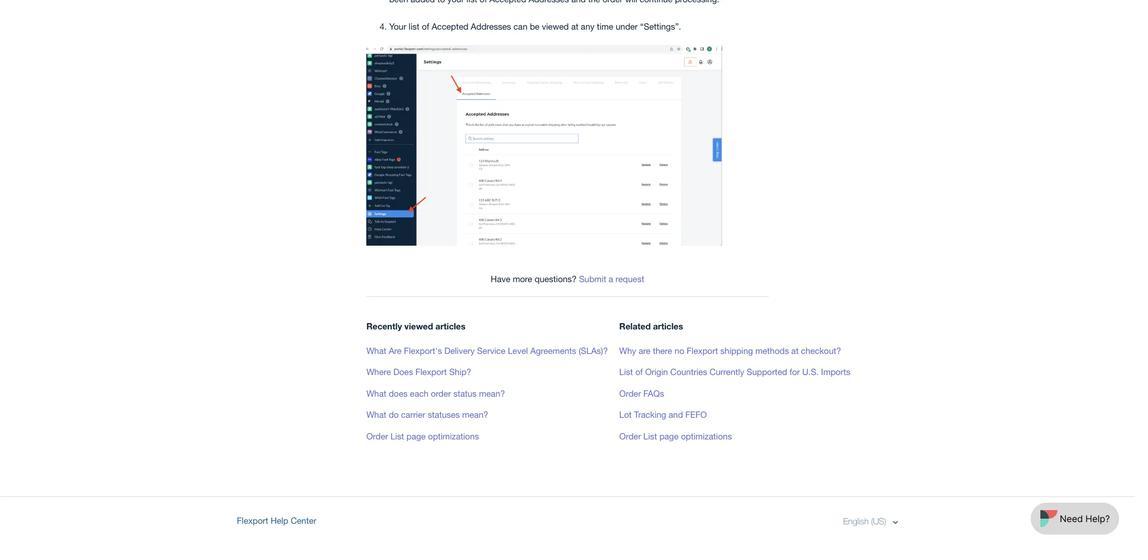 Task type: describe. For each thing, give the bounding box(es) containing it.
checkout?
[[801, 346, 841, 356]]

for
[[790, 367, 800, 377]]

and
[[669, 410, 683, 420]]

english
[[844, 517, 869, 526]]

what are flexport's delivery service level agreements (slas)? link
[[366, 346, 608, 356]]

list of origin countries currently supported for u.s. imports
[[619, 367, 851, 377]]

carrier
[[401, 410, 425, 420]]

have
[[491, 274, 510, 284]]

origin
[[645, 367, 668, 377]]

2 articles from the left
[[653, 321, 683, 332]]

related articles
[[619, 321, 683, 332]]

u.s.
[[802, 367, 819, 377]]

submit a request link
[[579, 274, 644, 284]]

where
[[366, 367, 391, 377]]

are
[[389, 346, 402, 356]]

optimizations for related articles
[[681, 431, 732, 441]]

have more questions? submit a request
[[491, 274, 644, 284]]

are
[[639, 346, 651, 356]]

help
[[271, 516, 288, 526]]

fefo
[[685, 410, 707, 420]]

order up lot
[[619, 389, 641, 399]]

time
[[597, 21, 613, 31]]

submit
[[579, 274, 606, 284]]

1 vertical spatial flexport
[[416, 367, 447, 377]]

1 horizontal spatial list
[[619, 367, 633, 377]]

list
[[409, 21, 420, 31]]

page for viewed
[[407, 431, 426, 441]]

flexport help center link
[[237, 515, 316, 529]]

what does each order status mean? link
[[366, 389, 505, 399]]

optimizations for recently viewed articles
[[428, 431, 479, 441]]

no
[[675, 346, 684, 356]]

service
[[477, 346, 505, 356]]

lot tracking and fefo link
[[619, 410, 707, 420]]

statuses
[[428, 410, 460, 420]]

order list page optimizations for articles
[[619, 431, 732, 441]]

center
[[291, 516, 316, 526]]

why
[[619, 346, 636, 356]]

a
[[609, 274, 613, 284]]

0 horizontal spatial of
[[422, 21, 429, 31]]

does
[[393, 367, 413, 377]]

1 horizontal spatial viewed
[[542, 21, 569, 31]]

what do carrier statuses mean? link
[[366, 410, 488, 420]]

page for articles
[[659, 431, 679, 441]]

addresses
[[471, 21, 511, 31]]

list for related articles
[[643, 431, 657, 441]]

what does each order status mean?
[[366, 389, 505, 399]]

can
[[514, 21, 528, 31]]

does
[[389, 389, 408, 399]]

be
[[530, 21, 540, 31]]

request
[[616, 274, 644, 284]]

faqs
[[643, 389, 664, 399]]

each
[[410, 389, 429, 399]]

flexport help center
[[237, 516, 316, 526]]

"settings".
[[640, 21, 681, 31]]



Task type: locate. For each thing, give the bounding box(es) containing it.
what
[[366, 346, 386, 356], [366, 389, 386, 399], [366, 410, 386, 420]]

english (us)
[[844, 517, 889, 526]]

flexport left help
[[237, 516, 268, 526]]

order list page optimizations link
[[366, 431, 479, 441], [619, 431, 732, 441]]

lot
[[619, 410, 632, 420]]

order list page optimizations for viewed
[[366, 431, 479, 441]]

order list page optimizations link for viewed
[[366, 431, 479, 441]]

1 horizontal spatial flexport
[[416, 367, 447, 377]]

what left are
[[366, 346, 386, 356]]

delivery
[[444, 346, 475, 356]]

0 horizontal spatial flexport
[[237, 516, 268, 526]]

mean? right status
[[479, 389, 505, 399]]

mean?
[[479, 389, 505, 399], [462, 410, 488, 420]]

order down lot
[[619, 431, 641, 441]]

order list page optimizations link down and
[[619, 431, 732, 441]]

at left any
[[571, 21, 579, 31]]

currently
[[710, 367, 744, 377]]

flexport
[[687, 346, 718, 356], [416, 367, 447, 377], [237, 516, 268, 526]]

order list page optimizations link for articles
[[619, 431, 732, 441]]

2 horizontal spatial list
[[643, 431, 657, 441]]

order faqs
[[619, 389, 664, 399]]

accepted
[[432, 21, 468, 31]]

list of origin countries currently supported for u.s. imports link
[[619, 367, 851, 377]]

1 order list page optimizations from the left
[[366, 431, 479, 441]]

viewed up flexport's
[[404, 321, 433, 332]]

1 optimizations from the left
[[428, 431, 479, 441]]

page down carrier
[[407, 431, 426, 441]]

order list page optimizations down what do carrier statuses mean? link
[[366, 431, 479, 441]]

2 page from the left
[[659, 431, 679, 441]]

1 articles from the left
[[435, 321, 466, 332]]

supported
[[747, 367, 787, 377]]

1 vertical spatial at
[[791, 346, 799, 356]]

order list page optimizations link down what do carrier statuses mean? link
[[366, 431, 479, 441]]

what are flexport's delivery service level agreements (slas)?
[[366, 346, 608, 356]]

0 horizontal spatial viewed
[[404, 321, 433, 332]]

2 order list page optimizations from the left
[[619, 431, 732, 441]]

flexport's
[[404, 346, 442, 356]]

lot tracking and fefo
[[619, 410, 707, 420]]

list for recently viewed articles
[[391, 431, 404, 441]]

0 vertical spatial viewed
[[542, 21, 569, 31]]

0 horizontal spatial order list page optimizations link
[[366, 431, 479, 441]]

3 what from the top
[[366, 410, 386, 420]]

1 horizontal spatial order list page optimizations
[[619, 431, 732, 441]]

mean? down status
[[462, 410, 488, 420]]

articles
[[435, 321, 466, 332], [653, 321, 683, 332]]

recently viewed articles
[[366, 321, 466, 332]]

1 vertical spatial what
[[366, 389, 386, 399]]

english (us) link
[[844, 515, 898, 529]]

ship?
[[449, 367, 471, 377]]

methods
[[755, 346, 789, 356]]

recently
[[366, 321, 402, 332]]

what for what are flexport's delivery service level agreements (slas)?
[[366, 346, 386, 356]]

1 horizontal spatial articles
[[653, 321, 683, 332]]

1 vertical spatial viewed
[[404, 321, 433, 332]]

what do carrier statuses mean?
[[366, 410, 488, 420]]

2 horizontal spatial flexport
[[687, 346, 718, 356]]

1 horizontal spatial optimizations
[[681, 431, 732, 441]]

0 vertical spatial mean?
[[479, 389, 505, 399]]

of left origin
[[635, 367, 643, 377]]

0 vertical spatial at
[[571, 21, 579, 31]]

where does flexport ship?
[[366, 367, 471, 377]]

1 vertical spatial of
[[635, 367, 643, 377]]

page
[[407, 431, 426, 441], [659, 431, 679, 441]]

0 vertical spatial flexport
[[687, 346, 718, 356]]

1 page from the left
[[407, 431, 426, 441]]

order faqs link
[[619, 389, 664, 399]]

shipping
[[720, 346, 753, 356]]

2 optimizations from the left
[[681, 431, 732, 441]]

optimizations down fefo
[[681, 431, 732, 441]]

at
[[571, 21, 579, 31], [791, 346, 799, 356]]

order for recently viewed articles
[[366, 431, 388, 441]]

why are there no flexport shipping methods at checkout? link
[[619, 346, 841, 356]]

tracking
[[634, 410, 666, 420]]

(slas)?
[[579, 346, 608, 356]]

what down "where"
[[366, 389, 386, 399]]

articles up there
[[653, 321, 683, 332]]

1 horizontal spatial at
[[791, 346, 799, 356]]

do
[[389, 410, 399, 420]]

what for what do carrier statuses mean?
[[366, 410, 386, 420]]

order list page optimizations
[[366, 431, 479, 441], [619, 431, 732, 441]]

order down what do carrier statuses mean? link
[[366, 431, 388, 441]]

0 horizontal spatial articles
[[435, 321, 466, 332]]

viewed
[[542, 21, 569, 31], [404, 321, 433, 332]]

page down lot tracking and fefo
[[659, 431, 679, 441]]

countries
[[670, 367, 707, 377]]

0 horizontal spatial page
[[407, 431, 426, 441]]

1 vertical spatial mean?
[[462, 410, 488, 420]]

0 horizontal spatial optimizations
[[428, 431, 479, 441]]

order for related articles
[[619, 431, 641, 441]]

0 vertical spatial of
[[422, 21, 429, 31]]

list
[[619, 367, 633, 377], [391, 431, 404, 441], [643, 431, 657, 441]]

articles up delivery
[[435, 321, 466, 332]]

your list of accepted addresses can be viewed at any time under "settings".
[[389, 21, 684, 31]]

2 vertical spatial flexport
[[237, 516, 268, 526]]

agreements
[[530, 346, 576, 356]]

viewed right be
[[542, 21, 569, 31]]

order list page optimizations down and
[[619, 431, 732, 441]]

what left do
[[366, 410, 386, 420]]

0 horizontal spatial list
[[391, 431, 404, 441]]

any
[[581, 21, 595, 31]]

at up for
[[791, 346, 799, 356]]

optimizations
[[428, 431, 479, 441], [681, 431, 732, 441]]

flexport right no at the bottom right
[[687, 346, 718, 356]]

1 what from the top
[[366, 346, 386, 356]]

1 horizontal spatial of
[[635, 367, 643, 377]]

order
[[431, 389, 451, 399]]

2 what from the top
[[366, 389, 386, 399]]

questions?
[[535, 274, 577, 284]]

more
[[513, 274, 532, 284]]

under
[[616, 21, 638, 31]]

(us)
[[871, 517, 886, 526]]

there
[[653, 346, 672, 356]]

of right list
[[422, 21, 429, 31]]

list down do
[[391, 431, 404, 441]]

why are there no flexport shipping methods at checkout?
[[619, 346, 841, 356]]

level
[[508, 346, 528, 356]]

0 horizontal spatial order list page optimizations
[[366, 431, 479, 441]]

0 horizontal spatial at
[[571, 21, 579, 31]]

1 order list page optimizations link from the left
[[366, 431, 479, 441]]

0 vertical spatial what
[[366, 346, 386, 356]]

1 horizontal spatial order list page optimizations link
[[619, 431, 732, 441]]

2 vertical spatial what
[[366, 410, 386, 420]]

where does flexport ship? link
[[366, 367, 471, 377]]

of
[[422, 21, 429, 31], [635, 367, 643, 377]]

optimizations down statuses
[[428, 431, 479, 441]]

what for what does each order status mean?
[[366, 389, 386, 399]]

imports
[[821, 367, 851, 377]]

list down tracking
[[643, 431, 657, 441]]

order
[[619, 389, 641, 399], [366, 431, 388, 441], [619, 431, 641, 441]]

list down why
[[619, 367, 633, 377]]

2 order list page optimizations link from the left
[[619, 431, 732, 441]]

flexport up what does each order status mean? link
[[416, 367, 447, 377]]

1 horizontal spatial page
[[659, 431, 679, 441]]

status
[[453, 389, 477, 399]]

your
[[389, 21, 406, 31]]

related
[[619, 321, 651, 332]]



Task type: vqa. For each thing, say whether or not it's contained in the screenshot.
The file is required to be CSV. We will enable other file types in the future.
no



